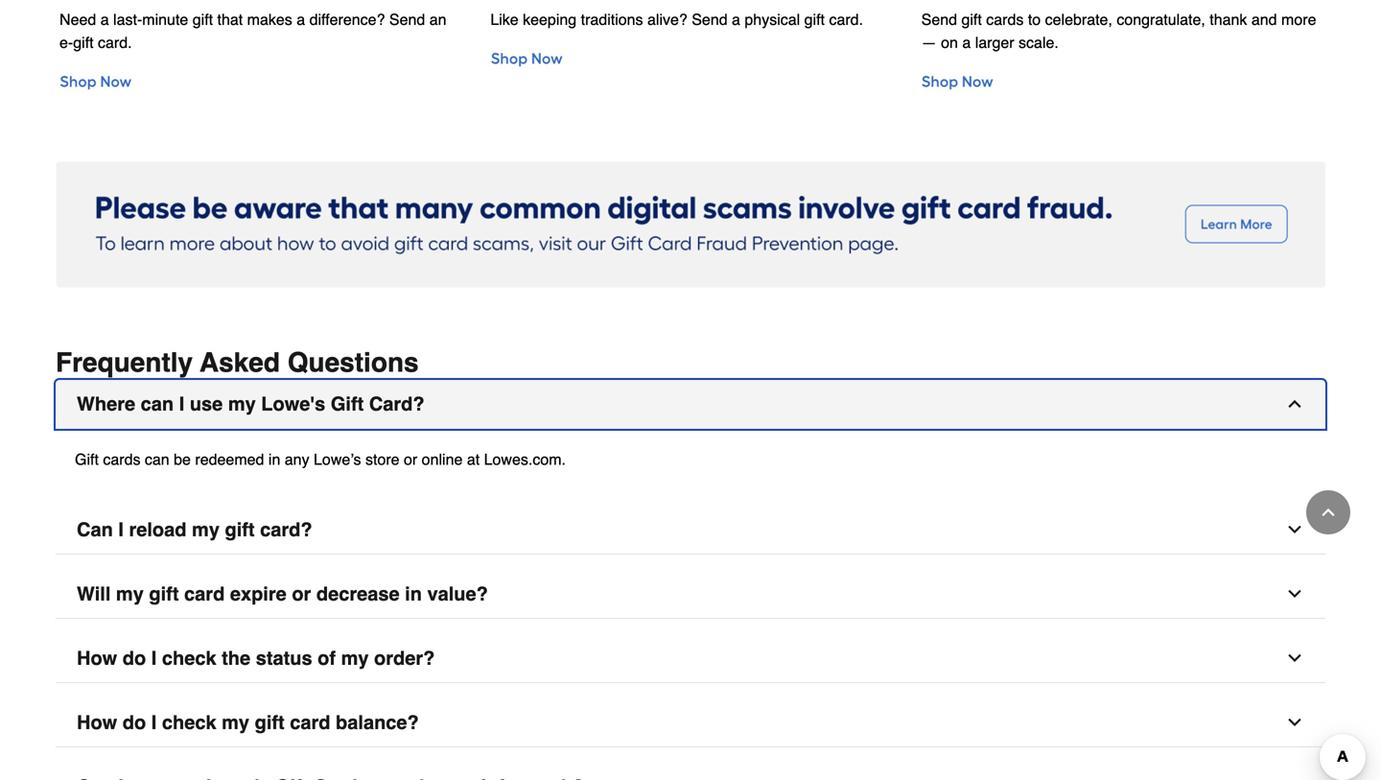 Task type: vqa. For each thing, say whether or not it's contained in the screenshot.
Buy online or through our mobile app and pick up at your local Lowe's.
no



Task type: describe. For each thing, give the bounding box(es) containing it.
do for how do i check the status of my order?
[[123, 647, 146, 669]]

i for how do i check the status of my order?
[[151, 647, 157, 669]]

chevron down image for how do i check my gift card balance?
[[1286, 713, 1305, 732]]

scroll to top element
[[1307, 490, 1351, 534]]

shop now image for congratulate,
[[922, 70, 1322, 93]]

like keeping traditions alive? send a physical gift card.
[[491, 11, 864, 28]]

card inside button
[[184, 583, 225, 605]]

lowe's
[[314, 450, 361, 468]]

how do i check the status of my order?
[[77, 647, 435, 669]]

gift right physical
[[805, 11, 825, 28]]

chevron up image inside where can i use my lowe's gift card? button
[[1286, 394, 1305, 413]]

value?
[[428, 583, 488, 605]]

an
[[430, 11, 447, 28]]

card?
[[260, 518, 312, 541]]

send gift cards to celebrate, congratulate, thank and more — on a larger scale.
[[922, 11, 1317, 51]]

do for how do i check my gift card balance?
[[123, 711, 146, 733]]

2 send from the left
[[692, 11, 728, 28]]

any
[[285, 450, 310, 468]]

chevron down image for will my gift card expire or decrease in value?
[[1286, 584, 1305, 603]]

be
[[174, 450, 191, 468]]

gift inside button
[[149, 583, 179, 605]]

where can i use my lowe's gift card?
[[77, 393, 425, 415]]

chevron down image for can i reload my gift card?
[[1286, 520, 1305, 539]]

e-
[[60, 34, 73, 51]]

can i reload my gift card?
[[77, 518, 312, 541]]

will
[[77, 583, 111, 605]]

can
[[77, 518, 113, 541]]

how for how do i check my gift card balance?
[[77, 711, 117, 733]]

and
[[1252, 11, 1278, 28]]

expire
[[230, 583, 287, 605]]

congratulate,
[[1117, 11, 1206, 28]]

1 vertical spatial gift
[[75, 450, 99, 468]]

my inside the how do i check the status of my order? button
[[341, 647, 369, 669]]

celebrate,
[[1046, 11, 1113, 28]]

chevron down image for how do i check the status of my order?
[[1286, 649, 1305, 668]]

on
[[941, 34, 959, 51]]

more
[[1282, 11, 1317, 28]]

card inside button
[[290, 711, 331, 733]]

that
[[217, 11, 243, 28]]

the
[[222, 647, 251, 669]]

card. inside 'need a last-minute gift that makes a difference? send an e-gift card.'
[[98, 34, 132, 51]]

i for where can i use my lowe's gift card?
[[179, 393, 184, 415]]

how do i check the status of my order? button
[[56, 634, 1326, 683]]

0 horizontal spatial cards
[[103, 450, 141, 468]]

a left the last-
[[100, 11, 109, 28]]

3 chevron down image from the top
[[1286, 777, 1305, 780]]

—
[[922, 34, 937, 51]]

shop now image for that
[[60, 70, 460, 93]]

can inside where can i use my lowe's gift card? button
[[141, 393, 174, 415]]

larger
[[976, 34, 1015, 51]]

lowes.com.
[[484, 450, 566, 468]]

a right 'makes'
[[297, 11, 305, 28]]

how do i check my gift card balance? button
[[56, 698, 1326, 747]]

or inside button
[[292, 583, 311, 605]]

check for the
[[162, 647, 216, 669]]

will my gift card expire or decrease in value? button
[[56, 570, 1326, 619]]

0 vertical spatial card.
[[830, 11, 864, 28]]

send inside 'need a last-minute gift that makes a difference? send an e-gift card.'
[[390, 11, 425, 28]]

my inside where can i use my lowe's gift card? button
[[228, 393, 256, 415]]

keeping
[[523, 11, 577, 28]]

shop now image for a
[[491, 47, 891, 69]]

my inside will my gift card expire or decrease in value? button
[[116, 583, 144, 605]]

chevron up image inside scroll to top element
[[1319, 503, 1339, 522]]



Task type: locate. For each thing, give the bounding box(es) containing it.
card. down the last-
[[98, 34, 132, 51]]

chevron down image
[[1286, 520, 1305, 539], [1286, 649, 1305, 668], [1286, 777, 1305, 780]]

do inside button
[[123, 711, 146, 733]]

gift down the need
[[73, 34, 94, 51]]

gift left that
[[193, 11, 213, 28]]

chevron down image inside can i reload my gift card? button
[[1286, 520, 1305, 539]]

to
[[1029, 11, 1041, 28]]

0 vertical spatial card
[[184, 583, 225, 605]]

1 vertical spatial do
[[123, 711, 146, 733]]

or right store at the bottom of the page
[[404, 450, 418, 468]]

gift
[[331, 393, 364, 415], [75, 450, 99, 468]]

how inside button
[[77, 647, 117, 669]]

cards inside send gift cards to celebrate, congratulate, thank and more — on a larger scale.
[[987, 11, 1024, 28]]

1 horizontal spatial in
[[405, 583, 422, 605]]

cards up larger
[[987, 11, 1024, 28]]

frequently asked questions
[[56, 347, 419, 378]]

check inside button
[[162, 711, 216, 733]]

1 horizontal spatial shop now image
[[491, 47, 891, 69]]

my right of
[[341, 647, 369, 669]]

status
[[256, 647, 312, 669]]

1 check from the top
[[162, 647, 216, 669]]

card
[[184, 583, 225, 605], [290, 711, 331, 733]]

1 how from the top
[[77, 647, 117, 669]]

physical
[[745, 11, 801, 28]]

need a last-minute gift that makes a difference? send an e-gift card.
[[60, 11, 447, 51]]

or right 'expire'
[[292, 583, 311, 605]]

send right 'alive?'
[[692, 11, 728, 28]]

cards down where
[[103, 450, 141, 468]]

0 horizontal spatial card.
[[98, 34, 132, 51]]

makes
[[247, 11, 292, 28]]

balance?
[[336, 711, 419, 733]]

check
[[162, 647, 216, 669], [162, 711, 216, 733]]

0 vertical spatial in
[[269, 450, 281, 468]]

my
[[228, 393, 256, 415], [192, 518, 220, 541], [116, 583, 144, 605], [341, 647, 369, 669], [222, 711, 250, 733]]

do
[[123, 647, 146, 669], [123, 711, 146, 733]]

0 horizontal spatial send
[[390, 11, 425, 28]]

1 do from the top
[[123, 647, 146, 669]]

can left use
[[141, 393, 174, 415]]

check down how do i check the status of my order?
[[162, 711, 216, 733]]

check inside button
[[162, 647, 216, 669]]

1 vertical spatial how
[[77, 711, 117, 733]]

0 horizontal spatial gift
[[75, 450, 99, 468]]

0 vertical spatial chevron down image
[[1286, 520, 1305, 539]]

send up on on the right top of page
[[922, 11, 958, 28]]

where can i use my lowe's gift card? button
[[56, 380, 1326, 429]]

0 vertical spatial chevron up image
[[1286, 394, 1305, 413]]

1 horizontal spatial gift
[[331, 393, 364, 415]]

0 horizontal spatial in
[[269, 450, 281, 468]]

1 vertical spatial in
[[405, 583, 422, 605]]

will my gift card expire or decrease in value?
[[77, 583, 488, 605]]

1 send from the left
[[390, 11, 425, 28]]

0 vertical spatial can
[[141, 393, 174, 415]]

chevron down image inside how do i check my gift card balance? button
[[1286, 713, 1305, 732]]

asked
[[200, 347, 280, 378]]

1 chevron down image from the top
[[1286, 520, 1305, 539]]

lowe's
[[261, 393, 326, 415]]

1 vertical spatial chevron down image
[[1286, 649, 1305, 668]]

1 vertical spatial can
[[145, 450, 170, 468]]

check for my
[[162, 711, 216, 733]]

card?
[[369, 393, 425, 415]]

0 vertical spatial or
[[404, 450, 418, 468]]

1 chevron down image from the top
[[1286, 584, 1305, 603]]

in left value?
[[405, 583, 422, 605]]

2 how from the top
[[77, 711, 117, 733]]

1 horizontal spatial chevron up image
[[1319, 503, 1339, 522]]

my down the
[[222, 711, 250, 733]]

2 horizontal spatial shop now image
[[922, 70, 1322, 93]]

a right on on the right top of page
[[963, 34, 971, 51]]

gift
[[193, 11, 213, 28], [805, 11, 825, 28], [962, 11, 982, 28], [73, 34, 94, 51], [225, 518, 255, 541], [149, 583, 179, 605], [255, 711, 285, 733]]

2 chevron down image from the top
[[1286, 713, 1305, 732]]

my inside how do i check my gift card balance? button
[[222, 711, 250, 733]]

how
[[77, 647, 117, 669], [77, 711, 117, 733]]

many digital scams involve gift card fraud. visit our gift card fraud page to learn more. image
[[56, 162, 1326, 288]]

in inside button
[[405, 583, 422, 605]]

1 horizontal spatial send
[[692, 11, 728, 28]]

online
[[422, 450, 463, 468]]

0 horizontal spatial card
[[184, 583, 225, 605]]

how inside button
[[77, 711, 117, 733]]

can
[[141, 393, 174, 415], [145, 450, 170, 468]]

gift up larger
[[962, 11, 982, 28]]

2 vertical spatial chevron down image
[[1286, 777, 1305, 780]]

how do i check my gift card balance?
[[77, 711, 419, 733]]

chevron up image
[[1286, 394, 1305, 413], [1319, 503, 1339, 522]]

card.
[[830, 11, 864, 28], [98, 34, 132, 51]]

gift down where
[[75, 450, 99, 468]]

gift down questions
[[331, 393, 364, 415]]

a
[[100, 11, 109, 28], [297, 11, 305, 28], [732, 11, 741, 28], [963, 34, 971, 51]]

gift inside button
[[331, 393, 364, 415]]

1 vertical spatial or
[[292, 583, 311, 605]]

i
[[179, 393, 184, 415], [118, 518, 124, 541], [151, 647, 157, 669], [151, 711, 157, 733]]

a left physical
[[732, 11, 741, 28]]

chevron down image inside will my gift card expire or decrease in value? button
[[1286, 584, 1305, 603]]

scale.
[[1019, 34, 1059, 51]]

frequently
[[56, 347, 193, 378]]

can i reload my gift card? button
[[56, 506, 1326, 554]]

where
[[77, 393, 135, 415]]

chevron down image inside the how do i check the status of my order? button
[[1286, 649, 1305, 668]]

gift left card?
[[225, 518, 255, 541]]

alive?
[[648, 11, 688, 28]]

2 chevron down image from the top
[[1286, 649, 1305, 668]]

shop now image
[[491, 47, 891, 69], [60, 70, 460, 93], [922, 70, 1322, 93]]

decrease
[[317, 583, 400, 605]]

0 vertical spatial cards
[[987, 11, 1024, 28]]

questions
[[288, 347, 419, 378]]

gift cards can be redeemed in any lowe's store or online at lowes.com.
[[75, 450, 566, 468]]

gift inside send gift cards to celebrate, congratulate, thank and more — on a larger scale.
[[962, 11, 982, 28]]

gift down how do i check the status of my order?
[[255, 711, 285, 733]]

0 vertical spatial check
[[162, 647, 216, 669]]

need
[[60, 11, 96, 28]]

my inside can i reload my gift card? button
[[192, 518, 220, 541]]

order?
[[374, 647, 435, 669]]

0 vertical spatial how
[[77, 647, 117, 669]]

shop now image down 'need a last-minute gift that makes a difference? send an e-gift card.'
[[60, 70, 460, 93]]

card. right physical
[[830, 11, 864, 28]]

1 horizontal spatial cards
[[987, 11, 1024, 28]]

do inside button
[[123, 647, 146, 669]]

cards
[[987, 11, 1024, 28], [103, 450, 141, 468]]

1 horizontal spatial or
[[404, 450, 418, 468]]

store
[[366, 450, 400, 468]]

reload
[[129, 518, 187, 541]]

my right use
[[228, 393, 256, 415]]

last-
[[113, 11, 142, 28]]

1 vertical spatial chevron up image
[[1319, 503, 1339, 522]]

in left any at the bottom
[[269, 450, 281, 468]]

difference?
[[310, 11, 385, 28]]

redeemed
[[195, 450, 264, 468]]

how for how do i check the status of my order?
[[77, 647, 117, 669]]

gift down reload on the left
[[149, 583, 179, 605]]

card left 'expire'
[[184, 583, 225, 605]]

i for how do i check my gift card balance?
[[151, 711, 157, 733]]

chevron down image
[[1286, 584, 1305, 603], [1286, 713, 1305, 732]]

0 horizontal spatial shop now image
[[60, 70, 460, 93]]

send inside send gift cards to celebrate, congratulate, thank and more — on a larger scale.
[[922, 11, 958, 28]]

3 send from the left
[[922, 11, 958, 28]]

0 vertical spatial chevron down image
[[1286, 584, 1305, 603]]

1 horizontal spatial card
[[290, 711, 331, 733]]

1 vertical spatial card.
[[98, 34, 132, 51]]

0 vertical spatial do
[[123, 647, 146, 669]]

2 do from the top
[[123, 711, 146, 733]]

use
[[190, 393, 223, 415]]

minute
[[142, 11, 188, 28]]

i inside button
[[151, 647, 157, 669]]

send
[[390, 11, 425, 28], [692, 11, 728, 28], [922, 11, 958, 28]]

or
[[404, 450, 418, 468], [292, 583, 311, 605]]

2 horizontal spatial send
[[922, 11, 958, 28]]

thank
[[1210, 11, 1248, 28]]

1 vertical spatial card
[[290, 711, 331, 733]]

in
[[269, 450, 281, 468], [405, 583, 422, 605]]

0 vertical spatial gift
[[331, 393, 364, 415]]

1 vertical spatial chevron down image
[[1286, 713, 1305, 732]]

like
[[491, 11, 519, 28]]

0 horizontal spatial chevron up image
[[1286, 394, 1305, 413]]

shop now image down like keeping traditions alive? send a physical gift card.
[[491, 47, 891, 69]]

traditions
[[581, 11, 643, 28]]

at
[[467, 450, 480, 468]]

a inside send gift cards to celebrate, congratulate, thank and more — on a larger scale.
[[963, 34, 971, 51]]

of
[[318, 647, 336, 669]]

1 vertical spatial cards
[[103, 450, 141, 468]]

check left the
[[162, 647, 216, 669]]

send left an
[[390, 11, 425, 28]]

2 check from the top
[[162, 711, 216, 733]]

0 horizontal spatial or
[[292, 583, 311, 605]]

my right the will
[[116, 583, 144, 605]]

1 horizontal spatial card.
[[830, 11, 864, 28]]

my right reload on the left
[[192, 518, 220, 541]]

card down of
[[290, 711, 331, 733]]

shop now image down send gift cards to celebrate, congratulate, thank and more — on a larger scale.
[[922, 70, 1322, 93]]

can left be
[[145, 450, 170, 468]]

1 vertical spatial check
[[162, 711, 216, 733]]



